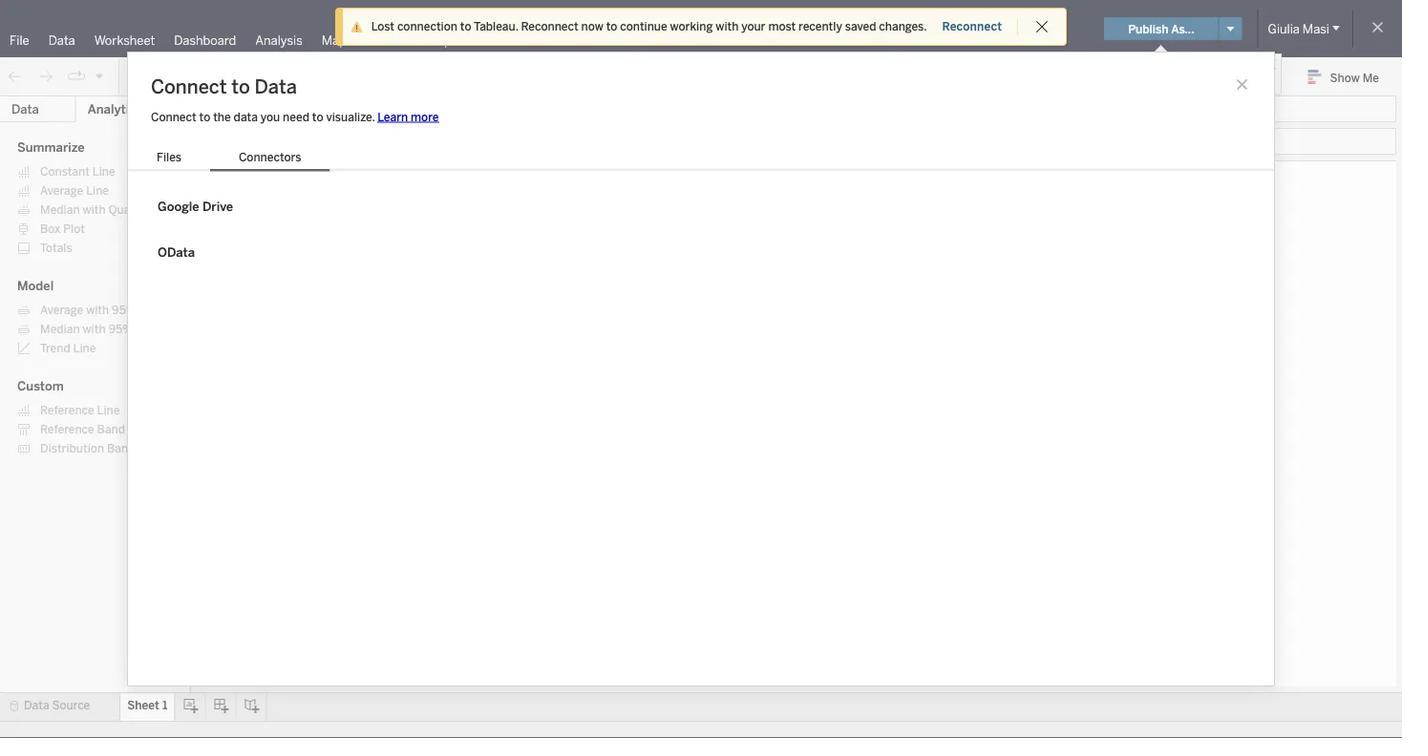 Task type: describe. For each thing, give the bounding box(es) containing it.
constant line
[[40, 165, 115, 179]]

source
[[52, 699, 90, 713]]

filters
[[220, 135, 253, 149]]

median with 95% ci
[[40, 322, 148, 336]]

trend line
[[40, 341, 96, 355]]

drive
[[202, 199, 233, 214]]

to right need
[[312, 110, 323, 124]]

95% for average with 95% ci
[[112, 303, 138, 317]]

changes.
[[879, 20, 927, 33]]

file
[[10, 32, 29, 48]]

new worksheet image
[[204, 67, 231, 86]]

now
[[581, 20, 603, 33]]

connect for connect to data
[[151, 75, 227, 98]]

publish as... button
[[1104, 17, 1218, 40]]

connectors
[[239, 150, 301, 164]]

learn more link
[[378, 110, 439, 124]]

0 for pages · 0
[[261, 102, 268, 116]]

new data source image
[[131, 67, 150, 86]]

need
[[283, 110, 309, 124]]

analysis
[[255, 32, 303, 48]]

show
[[1330, 70, 1360, 84]]

reference for reference line
[[40, 404, 94, 417]]

google
[[158, 199, 199, 214]]

working
[[670, 20, 713, 33]]

average line
[[40, 184, 109, 198]]

as...
[[1171, 22, 1194, 36]]

visualize.
[[326, 110, 375, 124]]

learn
[[378, 110, 408, 124]]

box
[[40, 222, 60, 236]]

workbook
[[629, 20, 702, 38]]

giulia
[[1268, 21, 1300, 36]]

show me button
[[1300, 62, 1396, 92]]

tableau.
[[474, 20, 518, 33]]

to right now
[[606, 20, 617, 33]]

model
[[17, 278, 54, 294]]

median with quartiles
[[40, 203, 158, 217]]

new workbook (tableau public)
[[593, 20, 823, 38]]

lost
[[371, 20, 395, 33]]

more
[[411, 110, 439, 124]]

map
[[322, 32, 347, 48]]

replay animation image
[[94, 70, 105, 81]]

most
[[768, 20, 796, 33]]

analytics
[[88, 102, 142, 117]]

continue
[[620, 20, 667, 33]]

95% for median with 95% ci
[[108, 322, 134, 336]]

odata button
[[151, 241, 342, 264]]

pages · 0
[[220, 102, 268, 116]]

distribution
[[40, 442, 104, 456]]

pause auto updates image
[[161, 67, 181, 86]]

me
[[1363, 70, 1379, 84]]

with for median with quartiles
[[83, 203, 106, 217]]

reconnect link
[[941, 19, 1003, 34]]

undo image
[[6, 67, 25, 86]]

redo image
[[36, 67, 55, 86]]

0 vertical spatial sheet
[[380, 170, 432, 197]]

connection
[[397, 20, 457, 33]]

publish as...
[[1128, 22, 1194, 36]]

· for pages
[[255, 102, 258, 116]]

worksheet
[[94, 32, 155, 48]]



Task type: locate. For each thing, give the bounding box(es) containing it.
·
[[255, 102, 258, 116], [256, 135, 259, 149]]

the
[[213, 110, 231, 124]]

1 vertical spatial average
[[40, 303, 83, 317]]

0 vertical spatial 95%
[[112, 303, 138, 317]]

ci for median with 95% ci
[[137, 322, 148, 336]]

0
[[261, 102, 268, 116], [262, 135, 270, 149]]

0 horizontal spatial reconnect
[[521, 20, 579, 33]]

1 vertical spatial 95%
[[108, 322, 134, 336]]

data up 'you'
[[255, 75, 297, 98]]

average
[[40, 184, 83, 198], [40, 303, 83, 317]]

median for median with quartiles
[[40, 203, 80, 217]]

1 average from the top
[[40, 184, 83, 198]]

list box containing files
[[128, 147, 330, 172]]

help
[[426, 32, 452, 48]]

2 average from the top
[[40, 303, 83, 317]]

0 vertical spatial 0
[[261, 102, 268, 116]]

1 vertical spatial ·
[[256, 135, 259, 149]]

connect for connect to the data you need to visualize. learn more
[[151, 110, 196, 124]]

sheet 1 right source
[[127, 699, 167, 713]]

· left 'you'
[[255, 102, 258, 116]]

data
[[234, 110, 258, 124]]

line down median with 95% ci
[[73, 341, 96, 355]]

1 horizontal spatial sheet
[[380, 170, 432, 197]]

1 vertical spatial band
[[107, 442, 135, 456]]

connect to data
[[151, 75, 297, 98]]

with inside alert
[[716, 20, 739, 33]]

connect
[[151, 75, 227, 98], [151, 110, 196, 124]]

1 vertical spatial sheet
[[127, 699, 159, 713]]

95% down average with 95% ci
[[108, 322, 134, 336]]

with for average with 95% ci
[[86, 303, 109, 317]]

band up the distribution band
[[97, 423, 125, 437]]

median up trend
[[40, 322, 80, 336]]

1 reference from the top
[[40, 404, 94, 417]]

saved
[[845, 20, 876, 33]]

replay animation image
[[67, 67, 86, 86]]

median
[[40, 203, 80, 217], [40, 322, 80, 336]]

lost connection to tableau. reconnect now to continue working with your most recently saved changes.
[[371, 20, 927, 33]]

you
[[261, 110, 280, 124]]

box plot
[[40, 222, 85, 236]]

google drive button
[[151, 195, 342, 218]]

band for distribution band
[[107, 442, 135, 456]]

constant
[[40, 165, 90, 179]]

data
[[48, 32, 75, 48], [255, 75, 297, 98], [11, 102, 39, 117], [24, 699, 49, 713]]

dashboard
[[174, 32, 236, 48]]

trend
[[40, 341, 70, 355]]

1 down more
[[436, 170, 448, 197]]

0 vertical spatial connect
[[151, 75, 227, 98]]

line up average line
[[92, 165, 115, 179]]

1 horizontal spatial 1
[[436, 170, 448, 197]]

ci down average with 95% ci
[[137, 322, 148, 336]]

sheet 1
[[380, 170, 448, 197], [127, 699, 167, 713]]

1 vertical spatial sheet 1
[[127, 699, 167, 713]]

0 vertical spatial ·
[[255, 102, 258, 116]]

pages
[[220, 102, 252, 116]]

average down model
[[40, 303, 83, 317]]

band for reference band
[[97, 423, 125, 437]]

line for reference line
[[97, 404, 120, 417]]

ci for average with 95% ci
[[140, 303, 152, 317]]

1 connect from the top
[[151, 75, 227, 98]]

data left source
[[24, 699, 49, 713]]

2 reference from the top
[[40, 423, 94, 437]]

ci
[[140, 303, 152, 317], [137, 322, 148, 336]]

with
[[716, 20, 739, 33], [83, 203, 106, 217], [86, 303, 109, 317], [83, 322, 106, 336]]

0 vertical spatial average
[[40, 184, 83, 198]]

line for constant line
[[92, 165, 115, 179]]

totals
[[40, 241, 72, 255]]

with left your
[[716, 20, 739, 33]]

data down the undo image
[[11, 102, 39, 117]]

0 vertical spatial median
[[40, 203, 80, 217]]

connect up collapse image
[[151, 75, 227, 98]]

plot
[[63, 222, 85, 236]]

1 vertical spatial connect
[[151, 110, 196, 124]]

1 vertical spatial reference
[[40, 423, 94, 437]]

band down reference band
[[107, 442, 135, 456]]

line for average line
[[86, 184, 109, 198]]

sheet
[[380, 170, 432, 197], [127, 699, 159, 713]]

reconnect inside alert
[[521, 20, 579, 33]]

sheet 1 down the learn more link
[[380, 170, 448, 197]]

show me
[[1330, 70, 1379, 84]]

reconnect
[[521, 20, 579, 33], [942, 20, 1002, 33]]

0 up "connectors"
[[262, 135, 270, 149]]

· for filters
[[256, 135, 259, 149]]

line
[[92, 165, 115, 179], [86, 184, 109, 198], [73, 341, 96, 355], [97, 404, 120, 417]]

median for median with 95% ci
[[40, 322, 80, 336]]

2 reconnect from the left
[[942, 20, 1002, 33]]

0 vertical spatial band
[[97, 423, 125, 437]]

connect down pause auto updates image
[[151, 110, 196, 124]]

1 vertical spatial ci
[[137, 322, 148, 336]]

1 right source
[[162, 699, 167, 713]]

1 vertical spatial median
[[40, 322, 80, 336]]

0 vertical spatial ci
[[140, 303, 152, 317]]

· up "connectors"
[[256, 135, 259, 149]]

0 vertical spatial reference
[[40, 404, 94, 417]]

odata
[[158, 245, 195, 260]]

files
[[157, 150, 181, 164]]

reference up distribution
[[40, 423, 94, 437]]

duplicate image
[[243, 67, 262, 86]]

quartiles
[[108, 203, 158, 217]]

publish
[[1128, 22, 1169, 36]]

masi
[[1303, 21, 1330, 36]]

recently
[[799, 20, 842, 33]]

connect to the data you need to visualize. learn more
[[151, 110, 439, 124]]

with down average line
[[83, 203, 106, 217]]

with up median with 95% ci
[[86, 303, 109, 317]]

average for average line
[[40, 184, 83, 198]]

public)
[[772, 20, 823, 38]]

new
[[593, 20, 625, 38]]

custom
[[17, 379, 64, 394]]

line for trend line
[[73, 341, 96, 355]]

average for average with 95% ci
[[40, 303, 83, 317]]

reconnect inside "link"
[[942, 20, 1002, 33]]

0 vertical spatial sheet 1
[[380, 170, 448, 197]]

to left the tableau.
[[460, 20, 471, 33]]

1 reconnect from the left
[[521, 20, 579, 33]]

your
[[741, 20, 766, 33]]

columns
[[395, 102, 443, 116]]

with for median with 95% ci
[[83, 322, 106, 336]]

sheet down the learn more link
[[380, 170, 432, 197]]

with down average with 95% ci
[[83, 322, 106, 336]]

format
[[366, 32, 406, 48]]

band
[[97, 423, 125, 437], [107, 442, 135, 456]]

1 vertical spatial 1
[[162, 699, 167, 713]]

2 median from the top
[[40, 322, 80, 336]]

median up box plot
[[40, 203, 80, 217]]

to up pages · 0 in the left of the page
[[231, 75, 250, 98]]

clear sheet image
[[273, 67, 304, 86]]

95%
[[112, 303, 138, 317], [108, 322, 134, 336]]

0 horizontal spatial 1
[[162, 699, 167, 713]]

0 horizontal spatial sheet 1
[[127, 699, 167, 713]]

filters · 0
[[220, 135, 270, 149]]

giulia masi
[[1268, 21, 1330, 36]]

reference band
[[40, 423, 125, 437]]

1 horizontal spatial sheet 1
[[380, 170, 448, 197]]

(tableau
[[706, 20, 768, 38]]

reference up reference band
[[40, 404, 94, 417]]

distribution band
[[40, 442, 135, 456]]

to
[[460, 20, 471, 33], [606, 20, 617, 33], [231, 75, 250, 98], [199, 110, 210, 124], [312, 110, 323, 124]]

95% up median with 95% ci
[[112, 303, 138, 317]]

sheet right source
[[127, 699, 159, 713]]

1 horizontal spatial reconnect
[[942, 20, 1002, 33]]

0 right data on the top of the page
[[261, 102, 268, 116]]

reference
[[40, 404, 94, 417], [40, 423, 94, 437]]

0 vertical spatial 1
[[436, 170, 448, 197]]

1 median from the top
[[40, 203, 80, 217]]

0 horizontal spatial sheet
[[127, 699, 159, 713]]

summarize
[[17, 140, 85, 155]]

google drive
[[158, 199, 233, 214]]

line up median with quartiles
[[86, 184, 109, 198]]

close image
[[1262, 55, 1280, 74]]

2 connect from the top
[[151, 110, 196, 124]]

average with 95% ci
[[40, 303, 152, 317]]

reconnect right changes.
[[942, 20, 1002, 33]]

1
[[436, 170, 448, 197], [162, 699, 167, 713]]

lost connection to tableau. reconnect now to continue working with your most recently saved changes. alert
[[371, 18, 927, 35]]

0 for filters · 0
[[262, 135, 270, 149]]

list box
[[128, 147, 330, 172]]

marks
[[220, 168, 253, 182]]

collapse image
[[175, 104, 186, 116]]

warning image
[[350, 20, 364, 33]]

to left the
[[199, 110, 210, 124]]

1 vertical spatial 0
[[262, 135, 270, 149]]

average down 'constant'
[[40, 184, 83, 198]]

data source
[[24, 699, 90, 713]]

reference for reference band
[[40, 423, 94, 437]]

data up replay animation icon
[[48, 32, 75, 48]]

ci up median with 95% ci
[[140, 303, 152, 317]]

line up reference band
[[97, 404, 120, 417]]

reference line
[[40, 404, 120, 417]]

reconnect left now
[[521, 20, 579, 33]]



Task type: vqa. For each thing, say whether or not it's contained in the screenshot.
CI
yes



